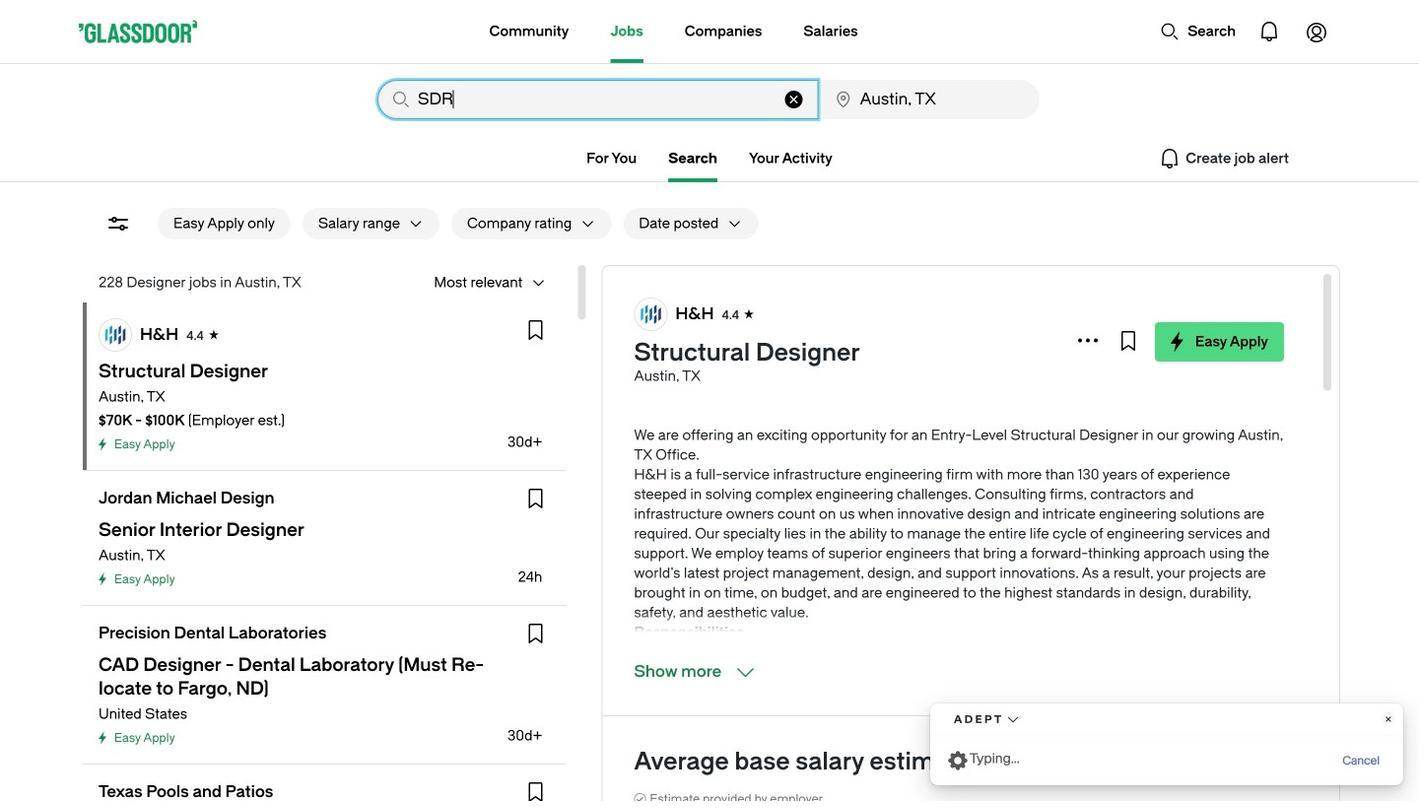 Task type: vqa. For each thing, say whether or not it's contained in the screenshot.
top Career
no



Task type: locate. For each thing, give the bounding box(es) containing it.
lottie animation container image
[[1246, 8, 1293, 55], [1293, 8, 1340, 55]]

Search keyword field
[[377, 80, 819, 119]]

1 horizontal spatial h&h logo image
[[635, 299, 667, 330]]

none field search location
[[821, 80, 1040, 119]]

0 horizontal spatial h&h logo image
[[100, 319, 131, 351]]

None field
[[377, 80, 819, 119], [821, 80, 1040, 119], [377, 80, 819, 119]]

h&h logo image
[[635, 299, 667, 330], [100, 319, 131, 351]]

1 lottie animation container image from the left
[[1246, 8, 1293, 55]]

lottie animation container image
[[410, 0, 490, 61], [410, 0, 490, 61], [1246, 8, 1293, 55], [1293, 8, 1340, 55], [1160, 22, 1180, 41], [1160, 22, 1180, 41]]



Task type: describe. For each thing, give the bounding box(es) containing it.
Search location field
[[821, 80, 1040, 119]]

open filter menu image
[[106, 212, 130, 236]]

jobs list element
[[83, 303, 566, 801]]

clear input image
[[785, 91, 803, 108]]

2 lottie animation container image from the left
[[1293, 8, 1340, 55]]

h&h logo image inside jobs list element
[[100, 319, 131, 351]]



